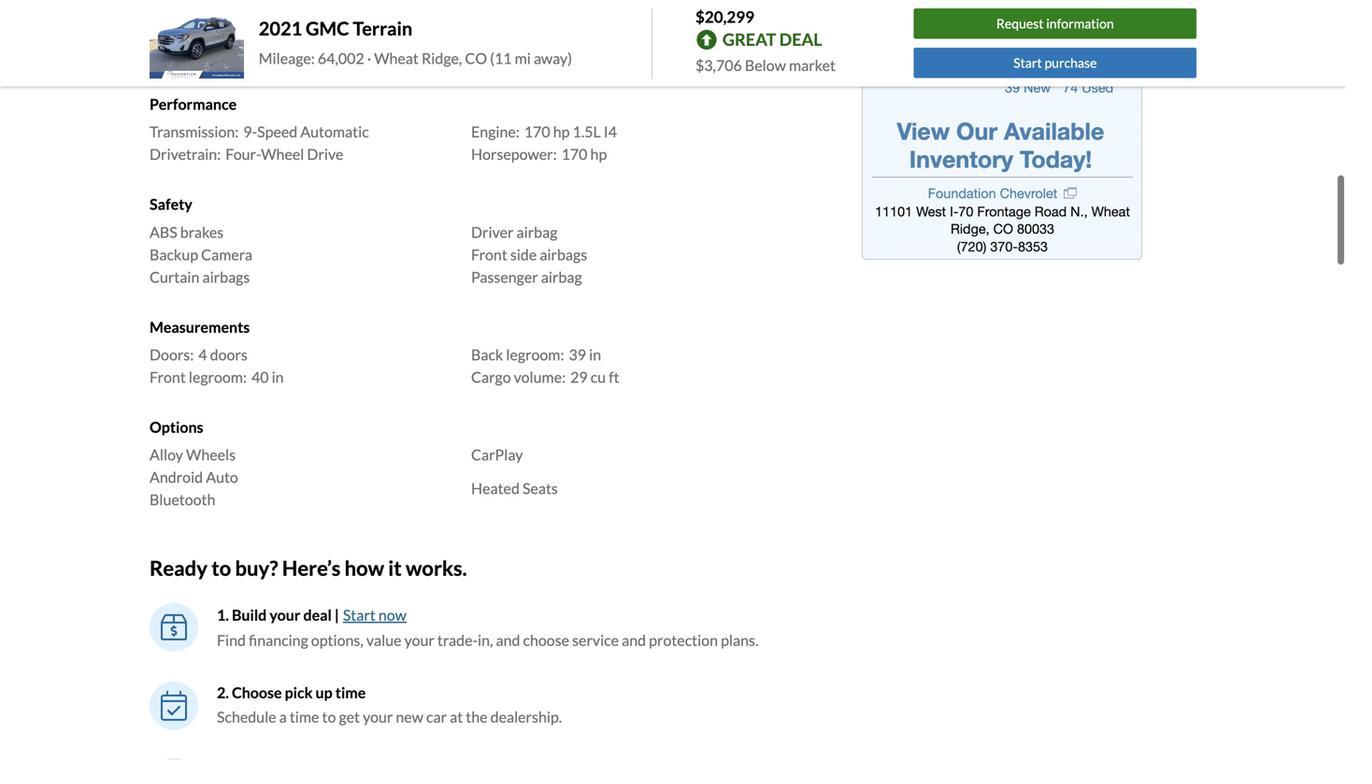 Task type: locate. For each thing, give the bounding box(es) containing it.
0 vertical spatial mpg
[[329, 21, 363, 40]]

mpg right 25
[[284, 45, 318, 63]]

information
[[1046, 16, 1114, 32]]

plans.
[[721, 631, 759, 649]]

airbag right passenger
[[541, 268, 582, 286]]

1 horizontal spatial your
[[363, 708, 393, 726]]

co
[[465, 49, 487, 67]]

start purchase
[[1014, 55, 1097, 71]]

1 horizontal spatial hp
[[590, 145, 607, 163]]

away)
[[534, 49, 572, 67]]

volume:
[[514, 368, 566, 386]]

airbags
[[540, 245, 587, 263], [202, 268, 250, 286]]

gas
[[220, 21, 242, 40], [180, 45, 202, 63]]

1 vertical spatial your
[[404, 631, 435, 649]]

1 horizontal spatial time
[[335, 684, 366, 702]]

great
[[723, 29, 776, 50]]

choose
[[523, 631, 569, 649]]

hp down i4
[[590, 145, 607, 163]]

0 horizontal spatial gas
[[180, 45, 202, 63]]

1 horizontal spatial airbags
[[540, 245, 587, 263]]

safety
[[150, 195, 192, 213]]

transmission:
[[150, 123, 239, 141]]

carplay
[[471, 446, 523, 464]]

heated
[[471, 479, 520, 498]]

1 vertical spatial airbag
[[541, 268, 582, 286]]

0 horizontal spatial your
[[270, 606, 300, 624]]

1 vertical spatial 170
[[562, 145, 588, 163]]

0 horizontal spatial hp
[[553, 123, 570, 141]]

time right a
[[290, 708, 319, 726]]

0 horizontal spatial front
[[150, 368, 186, 386]]

airbag
[[517, 223, 558, 241], [541, 268, 582, 286]]

hp left 1.5l
[[553, 123, 570, 141]]

1 vertical spatial time
[[290, 708, 319, 726]]

1 horizontal spatial gas
[[220, 21, 242, 40]]

to left buy?
[[211, 556, 231, 580]]

and right in,
[[496, 631, 520, 649]]

0 vertical spatial front
[[471, 245, 507, 263]]

1 and from the left
[[496, 631, 520, 649]]

0 horizontal spatial airbags
[[202, 268, 250, 286]]

·
[[367, 49, 371, 67]]

transmission: 9-speed automatic drivetrain: four-wheel drive
[[150, 123, 369, 163]]

start
[[1014, 55, 1042, 71], [343, 606, 376, 624]]

options
[[150, 418, 203, 436]]

combined gas mileage: 26 mpg city gas mileage: 25 mpg
[[150, 21, 363, 63]]

1. build your deal | start now find financing options, value your trade-in, and choose service and protection plans.
[[217, 606, 759, 649]]

airbags down camera
[[202, 268, 250, 286]]

0 horizontal spatial and
[[496, 631, 520, 649]]

new
[[396, 708, 423, 726]]

25
[[264, 45, 281, 63]]

mileage:
[[259, 49, 315, 67]]

doors:
[[150, 345, 194, 364]]

gas down "combined"
[[180, 45, 202, 63]]

0 vertical spatial time
[[335, 684, 366, 702]]

0 vertical spatial hp
[[553, 123, 570, 141]]

1 horizontal spatial front
[[471, 245, 507, 263]]

legroom: up 'volume:'
[[506, 345, 564, 364]]

value
[[366, 631, 402, 649]]

1 vertical spatial airbags
[[202, 268, 250, 286]]

(11
[[490, 49, 512, 67]]

mpg up 64,002
[[329, 21, 363, 40]]

and right service
[[622, 631, 646, 649]]

0 horizontal spatial to
[[211, 556, 231, 580]]

your
[[270, 606, 300, 624], [404, 631, 435, 649], [363, 708, 393, 726]]

start now button
[[342, 603, 408, 627]]

1 vertical spatial start
[[343, 606, 376, 624]]

back legroom: 39 in cargo volume: 29 cu ft
[[471, 345, 619, 386]]

1 vertical spatial gas
[[180, 45, 202, 63]]

gas right "combined"
[[220, 21, 242, 40]]

get
[[339, 708, 360, 726]]

64,002
[[318, 49, 364, 67]]

legroom: inside "back legroom: 39 in cargo volume: 29 cu ft"
[[506, 345, 564, 364]]

1 horizontal spatial and
[[622, 631, 646, 649]]

1 vertical spatial hp
[[590, 145, 607, 163]]

in right 39
[[589, 345, 601, 364]]

1 horizontal spatial in
[[589, 345, 601, 364]]

0 vertical spatial your
[[270, 606, 300, 624]]

9-
[[243, 123, 257, 141]]

170 up horsepower:
[[524, 123, 550, 141]]

your right get
[[363, 708, 393, 726]]

advertisement region
[[862, 26, 1143, 260]]

trade-
[[437, 631, 478, 649]]

0 vertical spatial airbag
[[517, 223, 558, 241]]

in right the 40
[[272, 368, 284, 386]]

drive
[[307, 145, 343, 163]]

back
[[471, 345, 503, 364]]

combined
[[150, 21, 217, 40]]

legroom:
[[506, 345, 564, 364], [189, 368, 247, 386]]

0 horizontal spatial in
[[272, 368, 284, 386]]

0 vertical spatial gas
[[220, 21, 242, 40]]

ft
[[609, 368, 619, 386]]

1 vertical spatial front
[[150, 368, 186, 386]]

and
[[496, 631, 520, 649], [622, 631, 646, 649]]

great deal
[[723, 29, 822, 50]]

40
[[251, 368, 269, 386]]

2021
[[259, 17, 302, 40]]

time up get
[[335, 684, 366, 702]]

wheel
[[261, 145, 304, 163]]

deal
[[303, 606, 332, 624]]

1 vertical spatial legroom:
[[189, 368, 247, 386]]

mileage:
[[245, 21, 299, 40], [204, 45, 259, 63]]

mileage: up 25
[[245, 21, 299, 40]]

ready
[[150, 556, 208, 580]]

legroom: down doors
[[189, 368, 247, 386]]

0 horizontal spatial legroom:
[[189, 368, 247, 386]]

1 horizontal spatial legroom:
[[506, 345, 564, 364]]

1 horizontal spatial start
[[1014, 55, 1042, 71]]

engine: 170 hp 1.5l i4 horsepower: 170 hp
[[471, 123, 617, 163]]

in inside 'doors: 4 doors front legroom: 40 in'
[[272, 368, 284, 386]]

airbag up side
[[517, 223, 558, 241]]

0 vertical spatial airbags
[[540, 245, 587, 263]]

1 vertical spatial to
[[322, 708, 336, 726]]

airbags inside abs brakes backup camera curtain airbags
[[202, 268, 250, 286]]

start down request
[[1014, 55, 1042, 71]]

service
[[572, 631, 619, 649]]

0 horizontal spatial mpg
[[284, 45, 318, 63]]

driver airbag front side airbags passenger airbag
[[471, 223, 587, 286]]

your up financing
[[270, 606, 300, 624]]

to left get
[[322, 708, 336, 726]]

drivetrain:
[[150, 145, 221, 163]]

1 vertical spatial in
[[272, 368, 284, 386]]

side
[[510, 245, 537, 263]]

airbags right side
[[540, 245, 587, 263]]

your inside 2. choose pick up time schedule a time to get your new car at the dealership.
[[363, 708, 393, 726]]

cu
[[591, 368, 606, 386]]

mileage: left 25
[[204, 45, 259, 63]]

0 vertical spatial legroom:
[[506, 345, 564, 364]]

0 vertical spatial 170
[[524, 123, 550, 141]]

0 vertical spatial in
[[589, 345, 601, 364]]

1 horizontal spatial mpg
[[329, 21, 363, 40]]

1.
[[217, 606, 229, 624]]

i4
[[604, 123, 617, 141]]

1 horizontal spatial 170
[[562, 145, 588, 163]]

at
[[450, 708, 463, 726]]

front
[[471, 245, 507, 263], [150, 368, 186, 386]]

up
[[316, 684, 333, 702]]

0 horizontal spatial start
[[343, 606, 376, 624]]

1 horizontal spatial to
[[322, 708, 336, 726]]

2 vertical spatial your
[[363, 708, 393, 726]]

0 vertical spatial start
[[1014, 55, 1042, 71]]

front down doors:
[[150, 368, 186, 386]]

to
[[211, 556, 231, 580], [322, 708, 336, 726]]

front down driver
[[471, 245, 507, 263]]

request information button
[[914, 9, 1197, 39]]

start right |
[[343, 606, 376, 624]]

170 down 1.5l
[[562, 145, 588, 163]]

your right the value
[[404, 631, 435, 649]]

to inside 2. choose pick up time schedule a time to get your new car at the dealership.
[[322, 708, 336, 726]]



Task type: vqa. For each thing, say whether or not it's contained in the screenshot.
'Choose'
yes



Task type: describe. For each thing, give the bounding box(es) containing it.
mi
[[515, 49, 531, 67]]

start purchase button
[[914, 48, 1197, 78]]

2021 gmc terrain image
[[150, 8, 244, 79]]

market
[[789, 56, 836, 74]]

in inside "back legroom: 39 in cargo volume: 29 cu ft"
[[589, 345, 601, 364]]

build
[[232, 606, 267, 624]]

now
[[379, 606, 407, 624]]

performance
[[150, 95, 237, 113]]

request information
[[997, 16, 1114, 32]]

2021 gmc terrain mileage: 64,002 · wheat ridge, co (11 mi away)
[[259, 17, 572, 67]]

seats
[[523, 479, 558, 498]]

find
[[217, 631, 246, 649]]

front inside the driver airbag front side airbags passenger airbag
[[471, 245, 507, 263]]

4
[[198, 345, 207, 364]]

alloy wheels android auto bluetooth
[[150, 446, 238, 509]]

financing
[[249, 631, 308, 649]]

start inside button
[[1014, 55, 1042, 71]]

automatic
[[300, 123, 369, 141]]

2. choose pick up time schedule a time to get your new car at the dealership.
[[217, 684, 562, 726]]

2.
[[217, 684, 229, 702]]

four-
[[226, 145, 261, 163]]

bluetooth
[[150, 491, 215, 509]]

0 vertical spatial mileage:
[[245, 21, 299, 40]]

terrain
[[353, 17, 413, 40]]

29
[[570, 368, 588, 386]]

in,
[[478, 631, 493, 649]]

cargo
[[471, 368, 511, 386]]

schedule
[[217, 708, 276, 726]]

doors: 4 doors front legroom: 40 in
[[150, 345, 284, 386]]

dealership.
[[491, 708, 562, 726]]

passenger
[[471, 268, 538, 286]]

alloy
[[150, 446, 183, 464]]

deal
[[780, 29, 822, 50]]

1.5l
[[573, 123, 601, 141]]

0 horizontal spatial 170
[[524, 123, 550, 141]]

ridge,
[[422, 49, 462, 67]]

engine:
[[471, 123, 520, 141]]

gmc
[[306, 17, 349, 40]]

legroom: inside 'doors: 4 doors front legroom: 40 in'
[[189, 368, 247, 386]]

ready to buy? here's how it works.
[[150, 556, 467, 580]]

2 and from the left
[[622, 631, 646, 649]]

protection
[[649, 631, 718, 649]]

speed
[[257, 123, 297, 141]]

|
[[335, 606, 339, 624]]

wheels
[[186, 446, 236, 464]]

curtain
[[150, 268, 200, 286]]

wheat
[[374, 49, 419, 67]]

request
[[997, 16, 1044, 32]]

backup
[[150, 245, 198, 263]]

abs
[[150, 223, 177, 241]]

car
[[426, 708, 447, 726]]

39
[[569, 345, 586, 364]]

heated seats
[[471, 479, 558, 498]]

camera
[[201, 245, 252, 263]]

measurements
[[150, 318, 250, 336]]

a
[[279, 708, 287, 726]]

airbags inside the driver airbag front side airbags passenger airbag
[[540, 245, 587, 263]]

android
[[150, 468, 203, 486]]

abs brakes backup camera curtain airbags
[[150, 223, 252, 286]]

here's
[[282, 556, 341, 580]]

works.
[[406, 556, 467, 580]]

the
[[466, 708, 488, 726]]

2 horizontal spatial your
[[404, 631, 435, 649]]

choose
[[232, 684, 282, 702]]

purchase
[[1045, 55, 1097, 71]]

$3,706
[[696, 56, 742, 74]]

doors
[[210, 345, 248, 364]]

$20,299
[[696, 7, 754, 26]]

0 horizontal spatial time
[[290, 708, 319, 726]]

1 vertical spatial mileage:
[[204, 45, 259, 63]]

pick
[[285, 684, 313, 702]]

1 vertical spatial mpg
[[284, 45, 318, 63]]

auto
[[206, 468, 238, 486]]

city
[[150, 45, 177, 63]]

below
[[745, 56, 786, 74]]

horsepower:
[[471, 145, 557, 163]]

start inside '1. build your deal | start now find financing options, value your trade-in, and choose service and protection plans.'
[[343, 606, 376, 624]]

front inside 'doors: 4 doors front legroom: 40 in'
[[150, 368, 186, 386]]

brakes
[[180, 223, 224, 241]]

26
[[309, 21, 326, 40]]

0 vertical spatial to
[[211, 556, 231, 580]]



